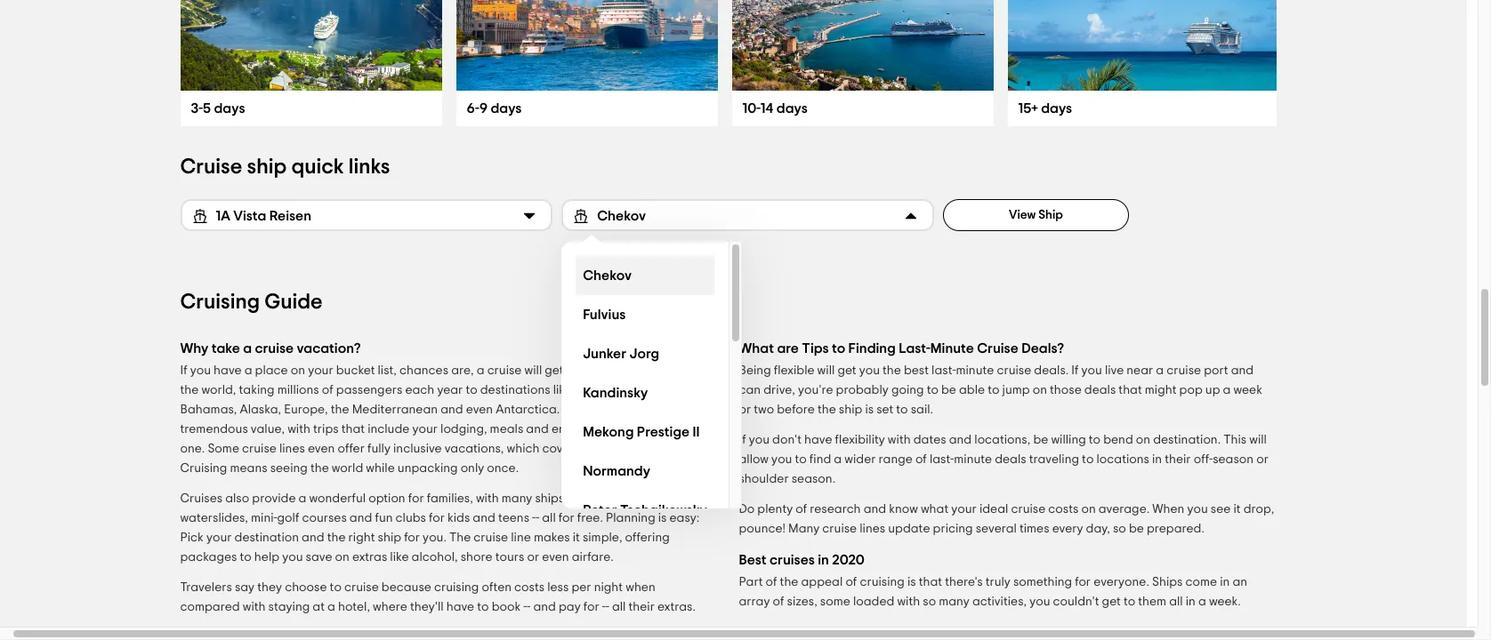 Task type: locate. For each thing, give the bounding box(es) containing it.
0 horizontal spatial like
[[390, 552, 409, 564]]

best
[[739, 553, 766, 568]]

be inside being flexible will get you the best last-minute cruise deals. if you live near a cruise port and can drive, you're probably going to be able to jump on those deals that might pop up a week or two before the ship is set to sail.
[[941, 384, 956, 397]]

week.
[[1209, 596, 1241, 609]]

tremendous
[[180, 423, 248, 436]]

6-
[[467, 101, 479, 116]]

0 horizontal spatial get
[[545, 365, 564, 377]]

seeing
[[270, 463, 308, 475]]

even up the lodging,
[[466, 404, 493, 416]]

2 horizontal spatial ship
[[839, 404, 862, 416]]

cruise up 1a
[[180, 157, 242, 178]]

onboard
[[1009, 626, 1059, 639]]

being
[[739, 365, 771, 377]]

0 horizontal spatial cruises
[[180, 493, 223, 505]]

cruise up place
[[255, 342, 294, 356]]

0 vertical spatial lines
[[279, 443, 305, 455]]

cruises
[[626, 365, 668, 377], [180, 493, 223, 505]]

if inside if you don't have flexibility with dates and locations, be willing to bend on destination. this will allow you to find a wider range of last-minute deals traveling to locations in their off-season or shoulder season.
[[739, 434, 746, 447]]

0 vertical spatial deals
[[1084, 384, 1116, 397]]

days right 5
[[214, 101, 245, 116]]

last- inside being flexible will get you the best last-minute cruise deals. if you live near a cruise port and can drive, you're probably going to be able to jump on those deals that might pop up a week or two before the ship is set to sail.
[[932, 365, 956, 377]]

plenty up pounce!
[[757, 504, 793, 516]]

1 horizontal spatial cruises
[[626, 365, 668, 377]]

0 vertical spatial like
[[553, 384, 572, 397]]

1 vertical spatial many
[[939, 596, 970, 609]]

0 horizontal spatial plenty
[[757, 504, 793, 516]]

ship
[[247, 157, 287, 178], [839, 404, 862, 416], [378, 532, 401, 544]]

less
[[547, 582, 569, 594]]

1 vertical spatial last-
[[930, 454, 954, 466]]

1 vertical spatial cruises
[[180, 493, 223, 505]]

so inside do plenty of research and know what your ideal cruise costs on average. when you see it drop, pounce! many cruise lines update pricing several times every day, so be prepared.
[[1113, 523, 1126, 536]]

in down come
[[1186, 596, 1196, 609]]

peter
[[583, 503, 617, 517]]

0 horizontal spatial even
[[308, 443, 335, 455]]

on inside do plenty of research and know what your ideal cruise costs on average. when you see it drop, pounce! many cruise lines update pricing several times every day, so be prepared.
[[1081, 504, 1096, 516]]

a right at
[[327, 601, 335, 614]]

lines inside do plenty of research and know what your ideal cruise costs on average. when you see it drop, pounce! many cruise lines update pricing several times every day, so be prepared.
[[860, 523, 885, 536]]

2 vertical spatial or
[[527, 552, 539, 564]]

cruising up they'll
[[434, 582, 479, 594]]

1 horizontal spatial be
[[1033, 434, 1048, 447]]

cruising
[[860, 576, 905, 589], [434, 582, 479, 594]]

prestige
[[637, 425, 690, 439]]

1 horizontal spatial cover
[[671, 365, 703, 377]]

1 vertical spatial be
[[1033, 434, 1048, 447]]

1 horizontal spatial their
[[1165, 454, 1191, 466]]

their down when
[[629, 601, 655, 614]]

you inside cruises also provide a wonderful option for families, with many ships offering things like waterslides, mini-golf courses and fun clubs for kids and teens -- all for free. planning is easy: pick your destination and the right ship for you. the cruise line makes it simple, offering packages to help you save on extras like alcohol, shore tours or even airfare.
[[282, 552, 303, 564]]

and up normandy
[[614, 443, 637, 455]]

0 horizontal spatial if
[[180, 365, 187, 377]]

which down them
[[1118, 626, 1151, 639]]

0 vertical spatial it
[[1233, 504, 1241, 516]]

minute inside being flexible will get you the best last-minute cruise deals. if you live near a cruise port and can drive, you're probably going to be able to jump on those deals that might pop up a week or two before the ship is set to sail.
[[956, 365, 994, 377]]

1 horizontal spatial it
[[1233, 504, 1241, 516]]

ship up 1a vista reisen
[[247, 157, 287, 178]]

so up options
[[923, 596, 936, 609]]

all inside part of the appeal of cruising is that there's truly something for everyone. ships come in an array of sizes, some loaded with so many activities, you couldn't get to them all in a week.
[[1169, 596, 1183, 609]]

your up pricing
[[951, 504, 977, 516]]

include
[[368, 423, 410, 436]]

a right 'are,' at the left of the page
[[477, 365, 484, 377]]

ashore.
[[671, 443, 714, 455]]

get inside if you have a place on your bucket list, chances are, a cruise will get you there. cruises cover the world, taking millions of passengers each year to destinations like the caribbean, the bahamas, alaska, europe, the mediterranean and even antarctica. cruising offers a tremendous value, with trips that include your lodging, meals and entertainment, all rolled into one. some cruise lines even offer fully inclusive vacations, which cover drinks and tours ashore. cruising means seeing the world while unpacking only once.
[[545, 365, 564, 377]]

ship
[[1038, 209, 1063, 222]]

0 horizontal spatial so
[[923, 596, 936, 609]]

if inside if you have a place on your bucket list, chances are, a cruise will get you there. cruises cover the world, taking millions of passengers each year to destinations like the caribbean, the bahamas, alaska, europe, the mediterranean and even antarctica. cruising offers a tremendous value, with trips that include your lodging, meals and entertainment, all rolled into one. some cruise lines even offer fully inclusive vacations, which cover drinks and tours ashore. cruising means seeing the world while unpacking only once.
[[180, 365, 187, 377]]

the left world
[[310, 463, 329, 475]]

cruises up the waterslides,
[[180, 493, 223, 505]]

of up europe,
[[322, 384, 333, 397]]

ships
[[535, 493, 564, 505]]

of inside if you have a place on your bucket list, chances are, a cruise will get you there. cruises cover the world, taking millions of passengers each year to destinations like the caribbean, the bahamas, alaska, europe, the mediterranean and even antarctica. cruising offers a tremendous value, with trips that include your lodging, meals and entertainment, all rolled into one. some cruise lines even offer fully inclusive vacations, which cover drinks and tours ashore. cruising means seeing the world while unpacking only once.
[[322, 384, 333, 397]]

0 vertical spatial chekov
[[597, 209, 646, 223]]

offer
[[338, 443, 365, 455]]

and inside being flexible will get you the best last-minute cruise deals. if you live near a cruise port and can drive, you're probably going to be able to jump on those deals that might pop up a week or two before the ship is set to sail.
[[1231, 365, 1254, 377]]

the inside part of the appeal of cruising is that there's truly something for everyone. ships come in an array of sizes, some loaded with so many activities, you couldn't get to them all in a week.
[[780, 576, 798, 589]]

0 vertical spatial that
[[1119, 384, 1142, 397]]

1 vertical spatial cover
[[542, 443, 575, 455]]

1 vertical spatial minute
[[954, 454, 992, 466]]

will inside being flexible will get you the best last-minute cruise deals. if you live near a cruise port and can drive, you're probably going to be able to jump on those deals that might pop up a week or two before the ship is set to sail.
[[817, 365, 835, 377]]

with inside if you don't have flexibility with dates and locations, be willing to bend on destination. this will allow you to find a wider range of last-minute deals traveling to locations in their off-season or shoulder season.
[[888, 434, 911, 447]]

cruising up entertainment,
[[563, 404, 610, 416]]

get inside part of the appeal of cruising is that there's truly something for everyone. ships come in an array of sizes, some loaded with so many activities, you couldn't get to them all in a week.
[[1102, 596, 1121, 609]]

1 horizontal spatial so
[[1113, 523, 1126, 536]]

1 vertical spatial lines
[[860, 523, 885, 536]]

trips
[[313, 423, 339, 436]]

even
[[466, 404, 493, 416], [308, 443, 335, 455], [542, 552, 569, 564]]

find up season.
[[809, 454, 831, 466]]

you inside do plenty of research and know what your ideal cruise costs on average. when you see it drop, pounce! many cruise lines update pricing several times every day, so be prepared.
[[1187, 504, 1208, 516]]

0 vertical spatial so
[[1113, 523, 1126, 536]]

1 vertical spatial it
[[573, 532, 580, 544]]

ii
[[693, 425, 700, 439]]

have right they'll
[[446, 601, 474, 614]]

1 vertical spatial that
[[341, 423, 365, 436]]

2 vertical spatial be
[[1129, 523, 1144, 536]]

cruise up jump
[[997, 365, 1031, 377]]

1 horizontal spatial offering
[[625, 532, 670, 544]]

on right save
[[335, 552, 349, 564]]

list box
[[561, 242, 742, 530]]

there's
[[945, 576, 983, 589]]

their
[[1165, 454, 1191, 466], [629, 601, 655, 614]]

extras
[[352, 552, 387, 564]]

and down antarctica.
[[526, 423, 549, 436]]

your up inclusive
[[412, 423, 438, 436]]

1 vertical spatial ship
[[839, 404, 862, 416]]

the down what are tips to finding last-minute cruise deals?
[[883, 365, 901, 377]]

costs inside the travelers say they choose to cruise because cruising often costs less per night when compared with staying at a hotel, where they'll have to book -- and pay for -- all their extras.
[[514, 582, 545, 594]]

0 vertical spatial tours
[[639, 443, 668, 455]]

deals?
[[1021, 342, 1064, 356]]

set
[[876, 404, 893, 416]]

1 vertical spatial plenty
[[832, 626, 868, 639]]

1 horizontal spatial many
[[939, 596, 970, 609]]

for inside part of the appeal of cruising is that there's truly something for everyone. ships come in an array of sizes, some loaded with so many activities, you couldn't get to them all in a week.
[[1075, 576, 1091, 589]]

and up right
[[349, 512, 372, 525]]

on inside cruises also provide a wonderful option for families, with many ships offering things like waterslides, mini-golf courses and fun clubs for kids and teens -- all for free. planning is easy: pick your destination and the right ship for you. the cruise line makes it simple, offering packages to help you save on extras like alcohol, shore tours or even airfare.
[[335, 552, 349, 564]]

even down trips
[[308, 443, 335, 455]]

you inside part of the appeal of cruising is that there's truly something for everyone. ships come in an array of sizes, some loaded with so many activities, you couldn't get to them all in a week.
[[1029, 596, 1050, 609]]

days for 6-9 days
[[491, 101, 522, 116]]

have inside families will find plenty of options and activities onboard big ships, which have transformed
[[1154, 626, 1182, 639]]

everyone.
[[1094, 576, 1149, 589]]

be down the average.
[[1129, 523, 1144, 536]]

every
[[1052, 523, 1083, 536]]

to right year on the left
[[466, 384, 477, 397]]

2 horizontal spatial that
[[1119, 384, 1142, 397]]

lines left "update"
[[860, 523, 885, 536]]

easy:
[[669, 512, 700, 525]]

wonderful
[[309, 493, 366, 505]]

costs up every
[[1048, 504, 1079, 516]]

0 horizontal spatial many
[[502, 493, 532, 505]]

deals down locations,
[[995, 454, 1026, 466]]

1 horizontal spatial get
[[837, 365, 856, 377]]

2 horizontal spatial is
[[907, 576, 916, 589]]

do
[[739, 504, 755, 516]]

0 horizontal spatial that
[[341, 423, 365, 436]]

of right "part"
[[766, 576, 777, 589]]

0 vertical spatial costs
[[1048, 504, 1079, 516]]

hotel,
[[338, 601, 370, 614]]

and inside the travelers say they choose to cruise because cruising often costs less per night when compared with staying at a hotel, where they'll have to book -- and pay for -- all their extras.
[[533, 601, 556, 614]]

your inside do plenty of research and know what your ideal cruise costs on average. when you see it drop, pounce! many cruise lines update pricing several times every day, so be prepared.
[[951, 504, 977, 516]]

meals
[[490, 423, 523, 436]]

wider
[[845, 454, 876, 466]]

0 horizontal spatial deals
[[995, 454, 1026, 466]]

days
[[214, 101, 245, 116], [491, 101, 522, 116], [776, 101, 808, 116], [1041, 101, 1072, 116]]

have inside the travelers say they choose to cruise because cruising often costs less per night when compared with staying at a hotel, where they'll have to book -- and pay for -- all their extras.
[[446, 601, 474, 614]]

on inside if you don't have flexibility with dates and locations, be willing to bend on destination. this will allow you to find a wider range of last-minute deals traveling to locations in their off-season or shoulder season.
[[1136, 434, 1150, 447]]

on up day,
[[1081, 504, 1096, 516]]

0 vertical spatial their
[[1165, 454, 1191, 466]]

a left wider
[[834, 454, 842, 466]]

0 vertical spatial find
[[809, 454, 831, 466]]

ships,
[[1083, 626, 1116, 639]]

a up golf
[[299, 493, 306, 505]]

1 vertical spatial is
[[658, 512, 667, 525]]

loaded
[[853, 596, 894, 609]]

and inside if you don't have flexibility with dates and locations, be willing to bend on destination. this will allow you to find a wider range of last-minute deals traveling to locations in their off-season or shoulder season.
[[949, 434, 972, 447]]

on down deals. at the bottom right
[[1033, 384, 1047, 397]]

their down destination.
[[1165, 454, 1191, 466]]

days right 9
[[491, 101, 522, 116]]

in left an on the right bottom of the page
[[1220, 576, 1230, 589]]

ship down fun
[[378, 532, 401, 544]]

finding
[[848, 342, 896, 356]]

it down free. at the left bottom of page
[[573, 532, 580, 544]]

some
[[208, 443, 239, 455]]

1 vertical spatial or
[[1256, 454, 1269, 466]]

travelers
[[180, 582, 232, 594]]

things
[[614, 493, 649, 505]]

1 horizontal spatial even
[[466, 404, 493, 416]]

in right locations
[[1152, 454, 1162, 466]]

to right the able at the bottom right of page
[[988, 384, 999, 397]]

0 horizontal spatial be
[[941, 384, 956, 397]]

0 horizontal spatial is
[[658, 512, 667, 525]]

be inside if you don't have flexibility with dates and locations, be willing to bend on destination. this will allow you to find a wider range of last-minute deals traveling to locations in their off-season or shoulder season.
[[1033, 434, 1048, 447]]

a inside part of the appeal of cruising is that there's truly something for everyone. ships come in an array of sizes, some loaded with so many activities, you couldn't get to them all in a week.
[[1198, 596, 1206, 609]]

last- down minute
[[932, 365, 956, 377]]

be left the able at the bottom right of page
[[941, 384, 956, 397]]

deals
[[1084, 384, 1116, 397], [995, 454, 1026, 466]]

1 horizontal spatial like
[[553, 384, 572, 397]]

1 days from the left
[[214, 101, 245, 116]]

0 horizontal spatial lines
[[279, 443, 305, 455]]

2 vertical spatial ship
[[378, 532, 401, 544]]

will
[[524, 365, 542, 377], [817, 365, 835, 377], [1249, 434, 1267, 447], [787, 626, 805, 639]]

will inside if you don't have flexibility with dates and locations, be willing to bend on destination. this will allow you to find a wider range of last-minute deals traveling to locations in their off-season or shoulder season.
[[1249, 434, 1267, 447]]

many down there's
[[939, 596, 970, 609]]

days right '14'
[[776, 101, 808, 116]]

have down them
[[1154, 626, 1182, 639]]

0 vertical spatial even
[[466, 404, 493, 416]]

2 days from the left
[[491, 101, 522, 116]]

your down the waterslides,
[[206, 532, 232, 544]]

or down line
[[527, 552, 539, 564]]

lines inside if you have a place on your bucket list, chances are, a cruise will get you there. cruises cover the world, taking millions of passengers each year to destinations like the caribbean, the bahamas, alaska, europe, the mediterranean and even antarctica. cruising offers a tremendous value, with trips that include your lodging, meals and entertainment, all rolled into one. some cruise lines even offer fully inclusive vacations, which cover drinks and tours ashore. cruising means seeing the world while unpacking only once.
[[279, 443, 305, 455]]

1 vertical spatial their
[[629, 601, 655, 614]]

ships
[[1152, 576, 1183, 589]]

what are tips to finding last-minute cruise deals?
[[739, 342, 1064, 356]]

0 vertical spatial be
[[941, 384, 956, 397]]

activities,
[[972, 596, 1027, 609]]

2 horizontal spatial or
[[1256, 454, 1269, 466]]

3 days from the left
[[776, 101, 808, 116]]

0 vertical spatial many
[[502, 493, 532, 505]]

1 horizontal spatial ship
[[378, 532, 401, 544]]

to up season.
[[795, 454, 807, 466]]

last- down dates
[[930, 454, 954, 466]]

1 horizontal spatial or
[[739, 404, 751, 416]]

so down the average.
[[1113, 523, 1126, 536]]

0 horizontal spatial tours
[[495, 552, 524, 564]]

choose
[[285, 582, 327, 594]]

live
[[1105, 365, 1124, 377]]

many inside part of the appeal of cruising is that there's truly something for everyone. ships come in an array of sizes, some loaded with so many activities, you couldn't get to them all in a week.
[[939, 596, 970, 609]]

you down something
[[1029, 596, 1050, 609]]

2 vertical spatial even
[[542, 552, 569, 564]]

0 vertical spatial plenty
[[757, 504, 793, 516]]

0 horizontal spatial cruising
[[434, 582, 479, 594]]

2 horizontal spatial like
[[652, 493, 671, 505]]

deals down live
[[1084, 384, 1116, 397]]

2 horizontal spatial be
[[1129, 523, 1144, 536]]

1 vertical spatial so
[[923, 596, 936, 609]]

for inside the travelers say they choose to cruise because cruising often costs less per night when compared with staying at a hotel, where they'll have to book -- and pay for -- all their extras.
[[583, 601, 599, 614]]

0 horizontal spatial offering
[[567, 493, 612, 505]]

to inside part of the appeal of cruising is that there's truly something for everyone. ships come in an array of sizes, some loaded with so many activities, you couldn't get to them all in a week.
[[1123, 596, 1135, 609]]

1 horizontal spatial deals
[[1084, 384, 1116, 397]]

several
[[976, 523, 1017, 536]]

offering up free. at the left bottom of page
[[567, 493, 612, 505]]

minute up the able at the bottom right of page
[[956, 365, 994, 377]]

like inside if you have a place on your bucket list, chances are, a cruise will get you there. cruises cover the world, taking millions of passengers each year to destinations like the caribbean, the bahamas, alaska, europe, the mediterranean and even antarctica. cruising offers a tremendous value, with trips that include your lodging, meals and entertainment, all rolled into one. some cruise lines even offer fully inclusive vacations, which cover drinks and tours ashore. cruising means seeing the world while unpacking only once.
[[553, 384, 572, 397]]

if for bahamas,
[[180, 365, 187, 377]]

because
[[382, 582, 431, 594]]

1 horizontal spatial if
[[739, 434, 746, 447]]

to right tips
[[832, 342, 845, 356]]

the inside cruises also provide a wonderful option for families, with many ships offering things like waterslides, mini-golf courses and fun clubs for kids and teens -- all for free. planning is easy: pick your destination and the right ship for you. the cruise line makes it simple, offering packages to help you save on extras like alcohol, shore tours or even airfare.
[[327, 532, 346, 544]]

0 horizontal spatial their
[[629, 601, 655, 614]]

find inside families will find plenty of options and activities onboard big ships, which have transformed
[[808, 626, 829, 639]]

0 vertical spatial last-
[[932, 365, 956, 377]]

which
[[507, 443, 540, 455], [1118, 626, 1151, 639]]

2 vertical spatial is
[[907, 576, 916, 589]]

1 horizontal spatial which
[[1118, 626, 1151, 639]]

get up destinations
[[545, 365, 564, 377]]

have up 'world,'
[[214, 365, 242, 377]]

cover left drinks
[[542, 443, 575, 455]]

it inside do plenty of research and know what your ideal cruise costs on average. when you see it drop, pounce! many cruise lines update pricing several times every day, so be prepared.
[[1233, 504, 1241, 516]]

ship inside being flexible will get you the best last-minute cruise deals. if you live near a cruise port and can drive, you're probably going to be able to jump on those deals that might pop up a week or two before the ship is set to sail.
[[839, 404, 862, 416]]

if for off-
[[739, 434, 746, 447]]

1 vertical spatial costs
[[514, 582, 545, 594]]

with inside if you have a place on your bucket list, chances are, a cruise will get you there. cruises cover the world, taking millions of passengers each year to destinations like the caribbean, the bahamas, alaska, europe, the mediterranean and even antarctica. cruising offers a tremendous value, with trips that include your lodging, meals and entertainment, all rolled into one. some cruise lines even offer fully inclusive vacations, which cover drinks and tours ashore. cruising means seeing the world while unpacking only once.
[[287, 423, 310, 436]]

find
[[809, 454, 831, 466], [808, 626, 829, 639]]

2 vertical spatial like
[[390, 552, 409, 564]]

even down makes
[[542, 552, 569, 564]]

flexibility
[[835, 434, 885, 447]]

be inside do plenty of research and know what your ideal cruise costs on average. when you see it drop, pounce! many cruise lines update pricing several times every day, so be prepared.
[[1129, 523, 1144, 536]]

1 vertical spatial tours
[[495, 552, 524, 564]]

will down "sizes,"
[[787, 626, 805, 639]]

is up options
[[907, 576, 916, 589]]

you left see
[[1187, 504, 1208, 516]]

on right the bend
[[1136, 434, 1150, 447]]

cruise up shore
[[474, 532, 508, 544]]

and right options
[[930, 626, 953, 639]]

1 vertical spatial cruise
[[977, 342, 1018, 356]]

destinations
[[480, 384, 550, 397]]

are
[[777, 342, 799, 356]]

have inside if you have a place on your bucket list, chances are, a cruise will get you there. cruises cover the world, taking millions of passengers each year to destinations like the caribbean, the bahamas, alaska, europe, the mediterranean and even antarctica. cruising offers a tremendous value, with trips that include your lodging, meals and entertainment, all rolled into one. some cruise lines even offer fully inclusive vacations, which cover drinks and tours ashore. cruising means seeing the world while unpacking only once.
[[214, 365, 242, 377]]

1 vertical spatial which
[[1118, 626, 1151, 639]]

0 horizontal spatial which
[[507, 443, 540, 455]]

the
[[449, 532, 471, 544]]

of left options
[[870, 626, 882, 639]]

1 vertical spatial even
[[308, 443, 335, 455]]

pick
[[180, 532, 204, 544]]

also
[[225, 493, 249, 505]]

0 vertical spatial which
[[507, 443, 540, 455]]

pounce!
[[739, 523, 786, 536]]

cover up into
[[671, 365, 703, 377]]

it inside cruises also provide a wonderful option for families, with many ships offering things like waterslides, mini-golf courses and fun clubs for kids and teens -- all for free. planning is easy: pick your destination and the right ship for you. the cruise line makes it simple, offering packages to help you save on extras like alcohol, shore tours or even airfare.
[[573, 532, 580, 544]]

in
[[1152, 454, 1162, 466], [818, 553, 829, 568], [1220, 576, 1230, 589], [1186, 596, 1196, 609]]

to right set
[[896, 404, 908, 416]]

cruises
[[770, 553, 815, 568]]

vacation?
[[297, 342, 361, 356]]

ship down probably
[[839, 404, 862, 416]]

tours down prestige
[[639, 443, 668, 455]]

with down say
[[243, 601, 266, 614]]

one.
[[180, 443, 205, 455]]

and right kids
[[473, 512, 495, 525]]

0 vertical spatial cruising
[[180, 292, 260, 313]]

get
[[545, 365, 564, 377], [837, 365, 856, 377], [1102, 596, 1121, 609]]

0 vertical spatial minute
[[956, 365, 994, 377]]

0 horizontal spatial costs
[[514, 582, 545, 594]]

cover
[[671, 365, 703, 377], [542, 443, 575, 455]]

which inside if you have a place on your bucket list, chances are, a cruise will get you there. cruises cover the world, taking millions of passengers each year to destinations like the caribbean, the bahamas, alaska, europe, the mediterranean and even antarctica. cruising offers a tremendous value, with trips that include your lodging, meals and entertainment, all rolled into one. some cruise lines even offer fully inclusive vacations, which cover drinks and tours ashore. cruising means seeing the world while unpacking only once.
[[507, 443, 540, 455]]

are,
[[451, 365, 474, 377]]

have right don't
[[804, 434, 832, 447]]

them
[[1138, 596, 1166, 609]]

0 vertical spatial cruise
[[180, 157, 242, 178]]

-
[[532, 512, 536, 525], [536, 512, 539, 525], [523, 601, 527, 614], [527, 601, 531, 614], [602, 601, 606, 614], [606, 601, 609, 614]]

cruise up pop
[[1167, 365, 1201, 377]]

pricing
[[933, 523, 973, 536]]

cruises down jorg
[[626, 365, 668, 377]]

1 horizontal spatial plenty
[[832, 626, 868, 639]]

book
[[492, 601, 521, 614]]

0 horizontal spatial or
[[527, 552, 539, 564]]

6-9 days link
[[467, 101, 522, 116]]

0 horizontal spatial cruise
[[180, 157, 242, 178]]

on up the 'millions'
[[291, 365, 305, 377]]

and inside families will find plenty of options and activities onboard big ships, which have transformed
[[930, 626, 953, 639]]

to inside if you have a place on your bucket list, chances are, a cruise will get you there. cruises cover the world, taking millions of passengers each year to destinations like the caribbean, the bahamas, alaska, europe, the mediterranean and even antarctica. cruising offers a tremendous value, with trips that include your lodging, meals and entertainment, all rolled into one. some cruise lines even offer fully inclusive vacations, which cover drinks and tours ashore. cruising means seeing the world while unpacking only once.
[[466, 384, 477, 397]]

that left there's
[[919, 576, 942, 589]]

which inside families will find plenty of options and activities onboard big ships, which have transformed
[[1118, 626, 1151, 639]]

to left book
[[477, 601, 489, 614]]

tours inside if you have a place on your bucket list, chances are, a cruise will get you there. cruises cover the world, taking millions of passengers each year to destinations like the caribbean, the bahamas, alaska, europe, the mediterranean and even antarctica. cruising offers a tremendous value, with trips that include your lodging, meals and entertainment, all rolled into one. some cruise lines even offer fully inclusive vacations, which cover drinks and tours ashore. cruising means seeing the world while unpacking only once.
[[639, 443, 668, 455]]

if you have a place on your bucket list, chances are, a cruise will get you there. cruises cover the world, taking millions of passengers each year to destinations like the caribbean, the bahamas, alaska, europe, the mediterranean and even antarctica. cruising offers a tremendous value, with trips that include your lodging, meals and entertainment, all rolled into one. some cruise lines even offer fully inclusive vacations, which cover drinks and tours ashore. cruising means seeing the world while unpacking only once.
[[180, 365, 714, 475]]

that down near
[[1119, 384, 1142, 397]]

even inside cruises also provide a wonderful option for families, with many ships offering things like waterslides, mini-golf courses and fun clubs for kids and teens -- all for free. planning is easy: pick your destination and the right ship for you. the cruise line makes it simple, offering packages to help you save on extras like alcohol, shore tours or even airfare.
[[542, 552, 569, 564]]

will inside if you have a place on your bucket list, chances are, a cruise will get you there. cruises cover the world, taking millions of passengers each year to destinations like the caribbean, the bahamas, alaska, europe, the mediterranean and even antarctica. cruising offers a tremendous value, with trips that include your lodging, meals and entertainment, all rolled into one. some cruise lines even offer fully inclusive vacations, which cover drinks and tours ashore. cruising means seeing the world while unpacking only once.
[[524, 365, 542, 377]]

travelers say they choose to cruise because cruising often costs less per night when compared with staying at a hotel, where they'll have to book -- and pay for -- all their extras.
[[180, 582, 696, 614]]

on inside if you have a place on your bucket list, chances are, a cruise will get you there. cruises cover the world, taking millions of passengers each year to destinations like the caribbean, the bahamas, alaska, europe, the mediterranean and even antarctica. cruising offers a tremendous value, with trips that include your lodging, meals and entertainment, all rolled into one. some cruise lines even offer fully inclusive vacations, which cover drinks and tours ashore. cruising means seeing the world while unpacking only once.
[[291, 365, 305, 377]]

0 vertical spatial or
[[739, 404, 751, 416]]

it
[[1233, 504, 1241, 516], [573, 532, 580, 544]]

so inside part of the appeal of cruising is that there's truly something for everyone. ships come in an array of sizes, some loaded with so many activities, you couldn't get to them all in a week.
[[923, 596, 936, 609]]

2 vertical spatial that
[[919, 576, 942, 589]]

cruising down one.
[[180, 463, 227, 475]]

will up you're at bottom
[[817, 365, 835, 377]]

days for 10-14 days
[[776, 101, 808, 116]]

drive,
[[764, 384, 795, 397]]

2 vertical spatial cruising
[[180, 463, 227, 475]]

sail.
[[911, 404, 933, 416]]

lines up seeing
[[279, 443, 305, 455]]

like up antarctica.
[[553, 384, 572, 397]]

1 horizontal spatial costs
[[1048, 504, 1079, 516]]

tours inside cruises also provide a wonderful option for families, with many ships offering things like waterslides, mini-golf courses and fun clubs for kids and teens -- all for free. planning is easy: pick your destination and the right ship for you. the cruise line makes it simple, offering packages to help you save on extras like alcohol, shore tours or even airfare.
[[495, 552, 524, 564]]

so
[[1113, 523, 1126, 536], [923, 596, 936, 609]]

is inside part of the appeal of cruising is that there's truly something for everyone. ships come in an array of sizes, some loaded with so many activities, you couldn't get to them all in a week.
[[907, 576, 916, 589]]

have
[[214, 365, 242, 377], [804, 434, 832, 447], [446, 601, 474, 614], [1154, 626, 1182, 639]]

their inside the travelers say they choose to cruise because cruising often costs less per night when compared with staying at a hotel, where they'll have to book -- and pay for -- all their extras.
[[629, 601, 655, 614]]



Task type: vqa. For each thing, say whether or not it's contained in the screenshot.
Ocean's 'the'
no



Task type: describe. For each thing, give the bounding box(es) containing it.
a right take
[[243, 342, 252, 356]]

chances
[[399, 365, 448, 377]]

last- inside if you don't have flexibility with dates and locations, be willing to bend on destination. this will allow you to find a wider range of last-minute deals traveling to locations in their off-season or shoulder season.
[[930, 454, 954, 466]]

that inside if you have a place on your bucket list, chances are, a cruise will get you there. cruises cover the world, taking millions of passengers each year to destinations like the caribbean, the bahamas, alaska, europe, the mediterranean and even antarctica. cruising offers a tremendous value, with trips that include your lodging, meals and entertainment, all rolled into one. some cruise lines even offer fully inclusive vacations, which cover drinks and tours ashore. cruising means seeing the world while unpacking only once.
[[341, 423, 365, 436]]

options
[[885, 626, 927, 639]]

families will find plenty of options and activities onboard big ships, which have transformed
[[739, 626, 1274, 641]]

cruise inside the travelers say they choose to cruise because cruising often costs less per night when compared with staying at a hotel, where they'll have to book -- and pay for -- all their extras.
[[344, 582, 379, 594]]

of inside do plenty of research and know what your ideal cruise costs on average. when you see it drop, pounce! many cruise lines update pricing several times every day, so be prepared.
[[796, 504, 807, 516]]

a up might
[[1156, 365, 1164, 377]]

cruise up destinations
[[487, 365, 522, 377]]

array
[[739, 596, 770, 609]]

plenty inside do plenty of research and know what your ideal cruise costs on average. when you see it drop, pounce! many cruise lines update pricing several times every day, so be prepared.
[[757, 504, 793, 516]]

all inside the travelers say they choose to cruise because cruising often costs less per night when compared with staying at a hotel, where they'll have to book -- and pay for -- all their extras.
[[612, 601, 626, 614]]

and up save
[[302, 532, 324, 544]]

to left the bend
[[1089, 434, 1101, 447]]

to up sail.
[[927, 384, 939, 397]]

3-
[[191, 101, 203, 116]]

plenty inside families will find plenty of options and activities onboard big ships, which have transformed
[[832, 626, 868, 639]]

value,
[[251, 423, 285, 436]]

quick
[[291, 157, 344, 178]]

their inside if you don't have flexibility with dates and locations, be willing to bend on destination. this will allow you to find a wider range of last-minute deals traveling to locations in their off-season or shoulder season.
[[1165, 454, 1191, 466]]

night
[[594, 582, 623, 594]]

days for 3-5 days
[[214, 101, 245, 116]]

links
[[348, 157, 390, 178]]

a inside if you don't have flexibility with dates and locations, be willing to bend on destination. this will allow you to find a wider range of last-minute deals traveling to locations in their off-season or shoulder season.
[[834, 454, 842, 466]]

all inside if you have a place on your bucket list, chances are, a cruise will get you there. cruises cover the world, taking millions of passengers each year to destinations like the caribbean, the bahamas, alaska, europe, the mediterranean and even antarctica. cruising offers a tremendous value, with trips that include your lodging, meals and entertainment, all rolled into one. some cruise lines even offer fully inclusive vacations, which cover drinks and tours ashore. cruising means seeing the world while unpacking only once.
[[638, 423, 652, 436]]

deals.
[[1034, 365, 1069, 377]]

minute
[[930, 342, 974, 356]]

with inside the travelers say they choose to cruise because cruising often costs less per night when compared with staying at a hotel, where they'll have to book -- and pay for -- all their extras.
[[243, 601, 266, 614]]

the up rolled
[[664, 384, 683, 397]]

research
[[810, 504, 861, 516]]

of inside families will find plenty of options and activities onboard big ships, which have transformed
[[870, 626, 882, 639]]

dates
[[913, 434, 946, 447]]

in up the appeal
[[818, 553, 829, 568]]

year
[[437, 384, 463, 397]]

you left there.
[[566, 365, 587, 377]]

ideal
[[979, 504, 1008, 516]]

airfare.
[[572, 552, 614, 564]]

season.
[[792, 473, 835, 486]]

that inside being flexible will get you the best last-minute cruise deals. if you live near a cruise port and can drive, you're probably going to be able to jump on those deals that might pop up a week or two before the ship is set to sail.
[[1119, 384, 1142, 397]]

transformed
[[1185, 626, 1255, 639]]

take
[[212, 342, 240, 356]]

will inside families will find plenty of options and activities onboard big ships, which have transformed
[[787, 626, 805, 639]]

jump
[[1002, 384, 1030, 397]]

tschaikowsky
[[620, 503, 707, 517]]

many inside cruises also provide a wonderful option for families, with many ships offering things like waterslides, mini-golf courses and fun clubs for kids and teens -- all for free. planning is easy: pick your destination and the right ship for you. the cruise line makes it simple, offering packages to help you save on extras like alcohol, shore tours or even airfare.
[[502, 493, 532, 505]]

world,
[[201, 384, 236, 397]]

mediterranean
[[352, 404, 438, 416]]

deals inside being flexible will get you the best last-minute cruise deals. if you live near a cruise port and can drive, you're probably going to be able to jump on those deals that might pop up a week or two before the ship is set to sail.
[[1084, 384, 1116, 397]]

of left "sizes,"
[[773, 596, 784, 609]]

when
[[1152, 504, 1184, 516]]

once.
[[487, 463, 519, 475]]

in inside if you don't have flexibility with dates and locations, be willing to bend on destination. this will allow you to find a wider range of last-minute deals traveling to locations in their off-season or shoulder season.
[[1152, 454, 1162, 466]]

line
[[511, 532, 531, 544]]

chekov inside popup button
[[597, 209, 646, 223]]

up
[[1205, 384, 1220, 397]]

the up bahamas,
[[180, 384, 199, 397]]

cruises inside cruises also provide a wonderful option for families, with many ships offering things like waterslides, mini-golf courses and fun clubs for kids and teens -- all for free. planning is easy: pick your destination and the right ship for you. the cruise line makes it simple, offering packages to help you save on extras like alcohol, shore tours or even airfare.
[[180, 493, 223, 505]]

of down 2020
[[845, 576, 857, 589]]

if inside being flexible will get you the best last-minute cruise deals. if you live near a cruise port and can drive, you're probably going to be able to jump on those deals that might pop up a week or two before the ship is set to sail.
[[1071, 365, 1079, 377]]

cruise ship quick links
[[180, 157, 390, 178]]

you down don't
[[771, 454, 792, 466]]

1 vertical spatial offering
[[625, 532, 670, 544]]

they'll
[[410, 601, 444, 614]]

world
[[332, 463, 363, 475]]

or inside being flexible will get you the best last-minute cruise deals. if you live near a cruise port and can drive, you're probably going to be able to jump on those deals that might pop up a week or two before the ship is set to sail.
[[739, 404, 751, 416]]

last-
[[899, 342, 930, 356]]

cruise down the research
[[822, 523, 857, 536]]

caribbean,
[[596, 384, 662, 397]]

all inside cruises also provide a wonderful option for families, with many ships offering things like waterslides, mini-golf courses and fun clubs for kids and teens -- all for free. planning is easy: pick your destination and the right ship for you. the cruise line makes it simple, offering packages to help you save on extras like alcohol, shore tours or even airfare.
[[542, 512, 556, 525]]

to up hotel,
[[330, 582, 342, 594]]

your down vacation?
[[308, 365, 333, 377]]

10-14 days link
[[742, 101, 808, 116]]

0 horizontal spatial ship
[[247, 157, 287, 178]]

1 vertical spatial cruising
[[563, 404, 610, 416]]

families
[[739, 626, 785, 639]]

normandy
[[583, 464, 650, 478]]

probably
[[836, 384, 889, 397]]

list box containing chekov
[[561, 242, 742, 530]]

for left free. at the left bottom of page
[[559, 512, 574, 525]]

for up clubs
[[408, 493, 424, 505]]

bend
[[1103, 434, 1133, 447]]

to down willing
[[1082, 454, 1094, 466]]

times
[[1019, 523, 1049, 536]]

ship inside cruises also provide a wonderful option for families, with many ships offering things like waterslides, mini-golf courses and fun clubs for kids and teens -- all for free. planning is easy: pick your destination and the right ship for you. the cruise line makes it simple, offering packages to help you save on extras like alcohol, shore tours or even airfare.
[[378, 532, 401, 544]]

for down clubs
[[404, 532, 420, 544]]

10-
[[742, 101, 760, 116]]

a inside cruises also provide a wonderful option for families, with many ships offering things like waterslides, mini-golf courses and fun clubs for kids and teens -- all for free. planning is easy: pick your destination and the right ship for you. the cruise line makes it simple, offering packages to help you save on extras like alcohol, shore tours or even airfare.
[[299, 493, 306, 505]]

a inside the travelers say they choose to cruise because cruising often costs less per night when compared with staying at a hotel, where they'll have to book -- and pay for -- all their extras.
[[327, 601, 335, 614]]

range
[[879, 454, 913, 466]]

get inside being flexible will get you the best last-minute cruise deals. if you live near a cruise port and can drive, you're probably going to be able to jump on those deals that might pop up a week or two before the ship is set to sail.
[[837, 365, 856, 377]]

a up taking
[[244, 365, 252, 377]]

help
[[254, 552, 279, 564]]

when
[[626, 582, 655, 594]]

they
[[257, 582, 282, 594]]

to inside cruises also provide a wonderful option for families, with many ships offering things like waterslides, mini-golf courses and fun clubs for kids and teens -- all for free. planning is easy: pick your destination and the right ship for you. the cruise line makes it simple, offering packages to help you save on extras like alcohol, shore tours or even airfare.
[[240, 552, 252, 564]]

have inside if you don't have flexibility with dates and locations, be willing to bend on destination. this will allow you to find a wider range of last-minute deals traveling to locations in their off-season or shoulder season.
[[804, 434, 832, 447]]

often
[[482, 582, 512, 594]]

clubs
[[395, 512, 426, 525]]

appeal
[[801, 576, 843, 589]]

15+ days
[[1018, 101, 1072, 116]]

packages
[[180, 552, 237, 564]]

this
[[1223, 434, 1247, 447]]

1 vertical spatial chekov
[[583, 268, 632, 282]]

alcohol,
[[412, 552, 458, 564]]

sizes,
[[787, 596, 817, 609]]

the up trips
[[331, 404, 349, 416]]

0 vertical spatial cover
[[671, 365, 703, 377]]

costs inside do plenty of research and know what your ideal cruise costs on average. when you see it drop, pounce! many cruise lines update pricing several times every day, so be prepared.
[[1048, 504, 1079, 516]]

9
[[479, 101, 488, 116]]

a right offers
[[648, 404, 656, 416]]

deals inside if you don't have flexibility with dates and locations, be willing to bend on destination. this will allow you to find a wider range of last-minute deals traveling to locations in their off-season or shoulder season.
[[995, 454, 1026, 466]]

kandinsky
[[583, 386, 648, 400]]

is inside cruises also provide a wonderful option for families, with many ships offering things like waterslides, mini-golf courses and fun clubs for kids and teens -- all for free. planning is easy: pick your destination and the right ship for you. the cruise line makes it simple, offering packages to help you save on extras like alcohol, shore tours or even airfare.
[[658, 512, 667, 525]]

cruise inside cruises also provide a wonderful option for families, with many ships offering things like waterslides, mini-golf courses and fun clubs for kids and teens -- all for free. planning is easy: pick your destination and the right ship for you. the cruise line makes it simple, offering packages to help you save on extras like alcohol, shore tours or even airfare.
[[474, 532, 508, 544]]

you left live
[[1081, 365, 1102, 377]]

don't
[[772, 434, 802, 447]]

kids
[[447, 512, 470, 525]]

find inside if you don't have flexibility with dates and locations, be willing to bend on destination. this will allow you to find a wider range of last-minute deals traveling to locations in their off-season or shoulder season.
[[809, 454, 831, 466]]

fulvius
[[583, 307, 626, 322]]

minute inside if you don't have flexibility with dates and locations, be willing to bend on destination. this will allow you to find a wider range of last-minute deals traveling to locations in their off-season or shoulder season.
[[954, 454, 992, 466]]

taking
[[239, 384, 275, 397]]

and inside do plenty of research and know what your ideal cruise costs on average. when you see it drop, pounce! many cruise lines update pricing several times every day, so be prepared.
[[864, 504, 886, 516]]

cruising inside the travelers say they choose to cruise because cruising often costs less per night when compared with staying at a hotel, where they'll have to book -- and pay for -- all their extras.
[[434, 582, 479, 594]]

prepared.
[[1147, 523, 1204, 536]]

off-
[[1194, 454, 1213, 466]]

the down you're at bottom
[[818, 404, 836, 416]]

cruises inside if you have a place on your bucket list, chances are, a cruise will get you there. cruises cover the world, taking millions of passengers each year to destinations like the caribbean, the bahamas, alaska, europe, the mediterranean and even antarctica. cruising offers a tremendous value, with trips that include your lodging, meals and entertainment, all rolled into one. some cruise lines even offer fully inclusive vacations, which cover drinks and tours ashore. cruising means seeing the world while unpacking only once.
[[626, 365, 668, 377]]

on inside being flexible will get you the best last-minute cruise deals. if you live near a cruise port and can drive, you're probably going to be able to jump on those deals that might pop up a week or two before the ship is set to sail.
[[1033, 384, 1047, 397]]

update
[[888, 523, 930, 536]]

some
[[820, 596, 850, 609]]

pop
[[1179, 384, 1203, 397]]

3-5 days link
[[191, 101, 245, 116]]

of inside if you don't have flexibility with dates and locations, be willing to bend on destination. this will allow you to find a wider range of last-minute deals traveling to locations in their off-season or shoulder season.
[[915, 454, 927, 466]]

you up probably
[[859, 365, 880, 377]]

free.
[[577, 512, 603, 525]]

a right up
[[1223, 384, 1231, 397]]

for up you.
[[429, 512, 445, 525]]

15+ days link
[[1018, 101, 1072, 116]]

an
[[1233, 576, 1247, 589]]

is inside being flexible will get you the best last-minute cruise deals. if you live near a cruise port and can drive, you're probably going to be able to jump on those deals that might pop up a week or two before the ship is set to sail.
[[865, 404, 874, 416]]

cruising inside part of the appeal of cruising is that there's truly something for everyone. ships come in an array of sizes, some loaded with so many activities, you couldn't get to them all in a week.
[[860, 576, 905, 589]]

cruise up times
[[1011, 504, 1046, 516]]

with inside cruises also provide a wonderful option for families, with many ships offering things like waterslides, mini-golf courses and fun clubs for kids and teens -- all for free. planning is easy: pick your destination and the right ship for you. the cruise line makes it simple, offering packages to help you save on extras like alcohol, shore tours or even airfare.
[[476, 493, 499, 505]]

going
[[891, 384, 924, 397]]

0 vertical spatial offering
[[567, 493, 612, 505]]

your inside cruises also provide a wonderful option for families, with many ships offering things like waterslides, mini-golf courses and fun clubs for kids and teens -- all for free. planning is easy: pick your destination and the right ship for you. the cruise line makes it simple, offering packages to help you save on extras like alcohol, shore tours or even airfare.
[[206, 532, 232, 544]]

you.
[[423, 532, 446, 544]]

1 vertical spatial like
[[652, 493, 671, 505]]

pay
[[559, 601, 581, 614]]

drinks
[[577, 443, 611, 455]]

see
[[1211, 504, 1231, 516]]

or inside cruises also provide a wonderful option for families, with many ships offering things like waterslides, mini-golf courses and fun clubs for kids and teens -- all for free. planning is easy: pick your destination and the right ship for you. the cruise line makes it simple, offering packages to help you save on extras like alcohol, shore tours or even airfare.
[[527, 552, 539, 564]]

port
[[1204, 365, 1228, 377]]

the down there.
[[575, 384, 593, 397]]

why take a cruise vacation?
[[180, 342, 361, 356]]

while
[[366, 463, 395, 475]]

15+
[[1018, 101, 1038, 116]]

4 days from the left
[[1041, 101, 1072, 116]]

or inside if you don't have flexibility with dates and locations, be willing to bend on destination. this will allow you to find a wider range of last-minute deals traveling to locations in their off-season or shoulder season.
[[1256, 454, 1269, 466]]

you up allow
[[749, 434, 770, 447]]

golf
[[277, 512, 299, 525]]

0 horizontal spatial cover
[[542, 443, 575, 455]]

mekong prestige ii
[[583, 425, 700, 439]]

season
[[1213, 454, 1254, 466]]

if you don't have flexibility with dates and locations, be willing to bend on destination. this will allow you to find a wider range of last-minute deals traveling to locations in their off-season or shoulder season.
[[739, 434, 1269, 486]]

lodging,
[[440, 423, 487, 436]]

say
[[235, 582, 255, 594]]

that inside part of the appeal of cruising is that there's truly something for everyone. ships come in an array of sizes, some loaded with so many activities, you couldn't get to them all in a week.
[[919, 576, 942, 589]]

you down why
[[190, 365, 211, 377]]

makes
[[534, 532, 570, 544]]

with inside part of the appeal of cruising is that there's truly something for everyone. ships come in an array of sizes, some loaded with so many activities, you couldn't get to them all in a week.
[[897, 596, 920, 609]]

big
[[1062, 626, 1081, 639]]

courses
[[302, 512, 347, 525]]

reisen
[[269, 209, 311, 223]]

cruise down value,
[[242, 443, 277, 455]]

and down year on the left
[[440, 404, 463, 416]]



